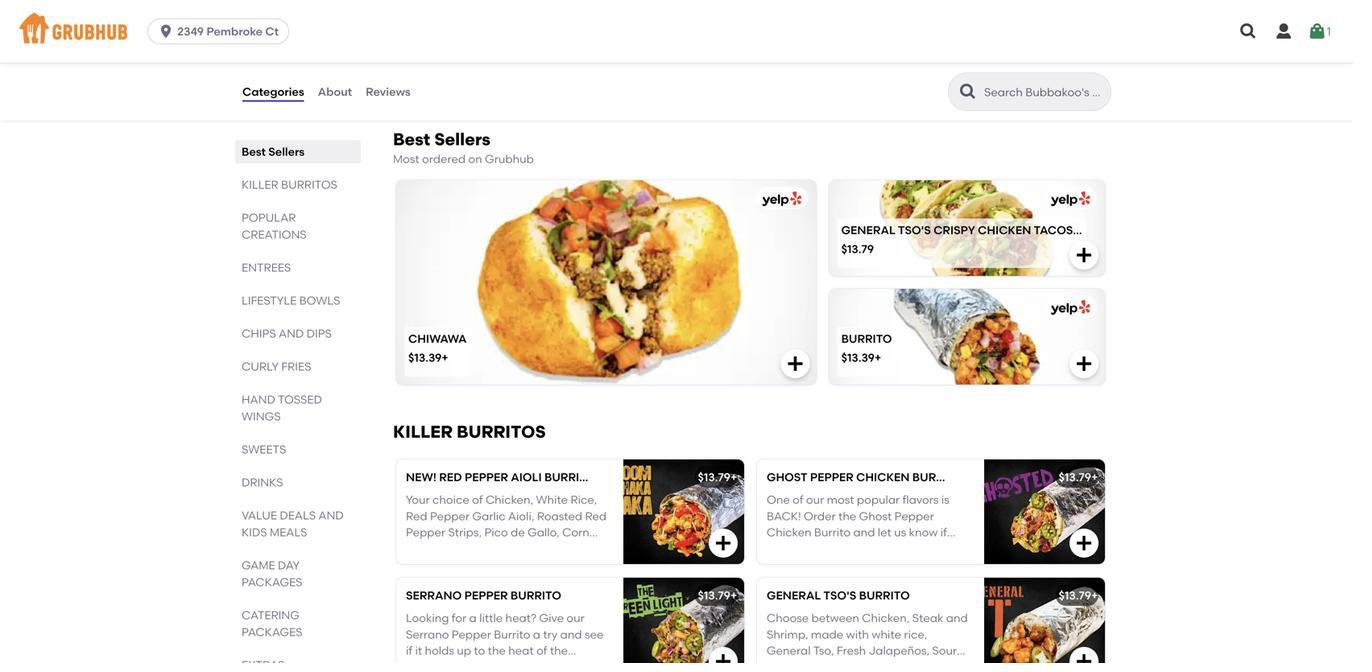 Task type: vqa. For each thing, say whether or not it's contained in the screenshot.
first 'Whatachick'N' from the right
no



Task type: describe. For each thing, give the bounding box(es) containing it.
give
[[539, 612, 564, 626]]

back!
[[767, 510, 801, 524]]

rice,
[[571, 494, 597, 507]]

the left heat!
[[854, 543, 872, 556]]

if inside "one of our most popular flavors is back!  order the ghost pepper chicken burrito and let us know if you can handle the heat!    *seasoned rice and all salsas contain cilantro*"
[[941, 526, 947, 540]]

little
[[479, 612, 503, 626]]

strips,
[[448, 526, 482, 540]]

fresh
[[837, 645, 866, 658]]

heat!
[[874, 543, 903, 556]]

serrano
[[406, 628, 449, 642]]

the down most
[[839, 510, 857, 524]]

1
[[1327, 24, 1331, 38]]

for
[[452, 612, 467, 626]]

looking for a little heat?  give our serrano pepper burrito a try and see if it holds up to the heat of the summer.    *seasoned rice and 
[[406, 612, 604, 664]]

the right to
[[488, 645, 506, 658]]

svg image inside 2349 pembroke ct 'button'
[[158, 23, 174, 39]]

aioli,
[[508, 510, 535, 524]]

and down the strips, at the left
[[441, 543, 463, 556]]

tso's for burrito
[[824, 589, 857, 603]]

ghost pepper chicken burrito image
[[984, 460, 1105, 565]]

pepper for looking for a little heat?  give our serrano pepper burrito a try and see if it holds up to the heat of the summer.    *seasoned rice and 
[[465, 589, 508, 603]]

and down ghost
[[854, 526, 875, 540]]

cheese inside your choice of chicken, white rice, red pepper garlic aioli, roasted red pepper strips, pico de gallo, corn salsa, and cheese    *seasoned rice and all salsas contain cilantro*
[[466, 543, 507, 556]]

value
[[242, 509, 277, 523]]

chicken
[[767, 526, 812, 540]]

contain inside your choice of chicken, white rice, red pepper garlic aioli, roasted red pepper strips, pico de gallo, corn salsa, and cheese    *seasoned rice and all salsas contain cilantro*
[[484, 559, 526, 573]]

and right steak
[[946, 612, 968, 626]]

pepper down choice
[[430, 510, 470, 524]]

svg image for new! red pepper aioli burrito
[[714, 534, 733, 553]]

*seasoned inside looking for a little heat?  give our serrano pepper burrito a try and see if it holds up to the heat of the summer.    *seasoned rice and
[[456, 661, 515, 664]]

2 packages from the top
[[242, 626, 303, 640]]

game
[[242, 559, 275, 573]]

gallo,
[[528, 526, 560, 540]]

de
[[511, 526, 525, 540]]

+ for choose between chicken, steak and shrimp, made with white rice, general tso, fresh jalapeños, sour cream, and cheese    *seasoned r
[[1092, 589, 1098, 603]]

1 packages from the top
[[242, 576, 303, 590]]

our inside "one of our most popular flavors is back!  order the ghost pepper chicken burrito and let us know if you can handle the heat!    *seasoned rice and all salsas contain cilantro*"
[[806, 494, 824, 507]]

day
[[278, 559, 300, 573]]

aioli
[[511, 471, 542, 484]]

svg image inside 1 'button'
[[1308, 22, 1327, 41]]

chicken, inside your choice of chicken, white rice, red pepper garlic aioli, roasted red pepper strips, pico de gallo, corn salsa, and cheese    *seasoned rice and all salsas contain cilantro*
[[486, 494, 533, 507]]

steak
[[913, 612, 944, 626]]

with
[[846, 628, 869, 642]]

most
[[393, 152, 419, 166]]

ghost
[[859, 510, 892, 524]]

pepper right red
[[465, 471, 508, 484]]

lifestyle bowls
[[242, 294, 340, 308]]

+ for your choice of chicken, white rice, red pepper garlic aioli, roasted red pepper strips, pico de gallo, corn salsa, and cheese    *seasoned rice and all salsas contain cilantro*
[[731, 471, 737, 484]]

about
[[318, 85, 352, 99]]

order
[[804, 510, 836, 524]]

rice inside your choice of chicken, white rice, red pepper garlic aioli, roasted red pepper strips, pico de gallo, corn salsa, and cheese    *seasoned rice and all salsas contain cilantro*
[[572, 543, 596, 556]]

tossed
[[278, 393, 322, 407]]

salsas inside your choice of chicken, white rice, red pepper garlic aioli, roasted red pepper strips, pico de gallo, corn salsa, and cheese    *seasoned rice and all salsas contain cilantro*
[[447, 559, 482, 573]]

and down try
[[544, 661, 566, 664]]

popular
[[242, 211, 296, 225]]

*seasoned inside choose between chicken, steak and shrimp, made with white rice, general tso, fresh jalapeños, sour cream, and cheese    *seasoned r
[[879, 661, 939, 664]]

best for best sellers most ordered on grubhub
[[393, 129, 430, 150]]

new! red pepper aioli burrito
[[406, 471, 595, 484]]

us
[[894, 526, 907, 540]]

ct
[[265, 25, 279, 38]]

new! red pepper aioli burrito image
[[624, 460, 744, 565]]

1 vertical spatial killer burritos
[[393, 422, 546, 443]]

choose between chicken, steak and shrimp, made with white rice, general tso, fresh jalapeños, sour cream, and cheese    *seasoned r
[[767, 612, 968, 664]]

$13.79 + for looking for a little heat?  give our serrano pepper burrito a try and see if it holds up to the heat of the summer.    *seasoned rice and 
[[698, 589, 737, 603]]

2 red from the left
[[585, 510, 607, 524]]

rice,
[[904, 628, 928, 642]]

between
[[812, 612, 860, 626]]

dips
[[307, 327, 332, 341]]

tso's for crispy
[[898, 223, 931, 237]]

curly
[[242, 360, 279, 374]]

pico
[[485, 526, 508, 540]]

svg image for burrito
[[1075, 354, 1094, 374]]

let
[[878, 526, 892, 540]]

1 button
[[1308, 17, 1331, 46]]

fries
[[281, 360, 311, 374]]

1 vertical spatial chicken
[[857, 471, 910, 484]]

if inside looking for a little heat?  give our serrano pepper burrito a try and see if it holds up to the heat of the summer.    *seasoned rice and
[[406, 645, 413, 658]]

value deals and kids meals
[[242, 509, 344, 540]]

sellers for best sellers most ordered on grubhub
[[434, 129, 491, 150]]

$13.79 for looking for a little heat?  give our serrano pepper burrito a try and see if it holds up to the heat of the summer.    *seasoned rice and 
[[698, 589, 731, 603]]

you
[[767, 543, 787, 556]]

curly fries
[[242, 360, 311, 374]]

best sellers most ordered on grubhub
[[393, 129, 534, 166]]

one
[[767, 494, 790, 507]]

cilantro* inside your choice of chicken, white rice, red pepper garlic aioli, roasted red pepper strips, pico de gallo, corn salsa, and cheese    *seasoned rice and all salsas contain cilantro*
[[529, 559, 578, 573]]

$13.79 + for choose between chicken, steak and shrimp, made with white rice, general tso, fresh jalapeños, sour cream, and cheese    *seasoned r
[[1059, 589, 1098, 603]]

and inside the value deals and kids meals
[[319, 509, 344, 523]]

your choice of chicken, white rice, red pepper garlic aioli, roasted red pepper strips, pico de gallo, corn salsa, and cheese    *seasoned rice and all salsas contain cilantro*
[[406, 494, 607, 573]]

categories
[[242, 85, 304, 99]]

flavors
[[903, 494, 939, 507]]

categories button
[[242, 63, 305, 121]]

*seasoned inside your choice of chicken, white rice, red pepper garlic aioli, roasted red pepper strips, pico de gallo, corn salsa, and cheese    *seasoned rice and all salsas contain cilantro*
[[510, 543, 569, 556]]

general for general tso's burrito
[[767, 589, 821, 603]]

all inside your choice of chicken, white rice, red pepper garlic aioli, roasted red pepper strips, pico de gallo, corn salsa, and cheese    *seasoned rice and all salsas contain cilantro*
[[430, 559, 444, 573]]

it
[[415, 645, 422, 658]]

contain inside "one of our most popular flavors is back!  order the ghost pepper chicken burrito and let us know if you can handle the heat!    *seasoned rice and all salsas contain cilantro*"
[[872, 559, 913, 573]]

$13.79 for one of our most popular flavors is back!  order the ghost pepper chicken burrito and let us know if you can handle the heat!    *seasoned rice and all salsas contain cilantro*
[[1059, 471, 1092, 484]]

reviews button
[[365, 63, 411, 121]]

catering
[[242, 609, 300, 623]]

tacos...
[[1034, 223, 1082, 237]]

of inside "one of our most popular flavors is back!  order the ghost pepper chicken burrito and let us know if you can handle the heat!    *seasoned rice and all salsas contain cilantro*"
[[793, 494, 804, 507]]

$13.39 for burrito $13.39 +
[[842, 351, 875, 365]]

$13.79 + for your choice of chicken, white rice, red pepper garlic aioli, roasted red pepper strips, pico de gallo, corn salsa, and cheese    *seasoned rice and all salsas contain cilantro*
[[698, 471, 737, 484]]

all inside "one of our most popular flavors is back!  order the ghost pepper chicken burrito and let us know if you can handle the heat!    *seasoned rice and all salsas contain cilantro*"
[[818, 559, 831, 573]]

up
[[457, 645, 471, 658]]

serrano
[[406, 589, 462, 603]]

heat?
[[506, 612, 537, 626]]

popular creations
[[242, 211, 307, 242]]

to
[[474, 645, 485, 658]]

of inside looking for a little heat?  give our serrano pepper burrito a try and see if it holds up to the heat of the summer.    *seasoned rice and
[[537, 645, 547, 658]]

looking
[[406, 612, 449, 626]]

burrito $13.39 +
[[842, 332, 892, 365]]

hand tossed wings
[[242, 393, 322, 424]]

svg image for general tso's burrito
[[1075, 652, 1094, 664]]

heat
[[509, 645, 534, 658]]

pepper inside looking for a little heat?  give our serrano pepper burrito a try and see if it holds up to the heat of the summer.    *seasoned rice and
[[452, 628, 491, 642]]

pepper for one of our most popular flavors is back!  order the ghost pepper chicken burrito and let us know if you can handle the heat!    *seasoned rice and all salsas contain cilantro*
[[810, 471, 854, 484]]

chips
[[242, 327, 276, 341]]

tso,
[[813, 645, 834, 658]]

general tso's burrito
[[767, 589, 910, 603]]



Task type: locate. For each thing, give the bounding box(es) containing it.
salsas
[[447, 559, 482, 573], [834, 559, 869, 573]]

made
[[811, 628, 844, 642]]

2 cilantro* from the left
[[916, 559, 965, 573]]

chicken right 'crispy'
[[978, 223, 1032, 237]]

kids
[[242, 526, 267, 540]]

0 vertical spatial killer burritos
[[242, 178, 337, 192]]

all down handle
[[818, 559, 831, 573]]

red down the 'your'
[[406, 510, 428, 524]]

of right one
[[793, 494, 804, 507]]

$13.79
[[842, 242, 874, 256], [698, 471, 731, 484], [1059, 471, 1092, 484], [698, 589, 731, 603], [1059, 589, 1092, 603]]

new!
[[406, 471, 437, 484]]

1 vertical spatial burritos
[[457, 422, 546, 443]]

general
[[767, 645, 811, 658]]

corn
[[562, 526, 590, 540]]

0 vertical spatial rice
[[572, 543, 596, 556]]

1 horizontal spatial chicken,
[[862, 612, 910, 626]]

0 horizontal spatial cilantro*
[[529, 559, 578, 573]]

all down salsa,
[[430, 559, 444, 573]]

a right for
[[469, 612, 477, 626]]

+
[[442, 351, 448, 365], [875, 351, 882, 365], [731, 471, 737, 484], [1092, 471, 1098, 484], [731, 589, 737, 603], [1092, 589, 1098, 603]]

killer burritos down best sellers
[[242, 178, 337, 192]]

burrito inside looking for a little heat?  give our serrano pepper burrito a try and see if it holds up to the heat of the summer.    *seasoned rice and
[[494, 628, 530, 642]]

and down can
[[793, 559, 815, 573]]

cheese down pico
[[466, 543, 507, 556]]

0 vertical spatial cheese
[[466, 543, 507, 556]]

about button
[[317, 63, 353, 121]]

2 contain from the left
[[872, 559, 913, 573]]

1 horizontal spatial killer burritos
[[393, 422, 546, 443]]

chicken,
[[486, 494, 533, 507], [862, 612, 910, 626]]

chiwawa $13.39 +
[[408, 332, 467, 365]]

1 vertical spatial tso's
[[824, 589, 857, 603]]

*seasoned
[[510, 543, 569, 556], [905, 543, 965, 556], [456, 661, 515, 664], [879, 661, 939, 664]]

serrano pepper burrito
[[406, 589, 561, 603]]

2 $13.39 from the left
[[842, 351, 875, 365]]

try
[[543, 628, 558, 642]]

rice down you at the bottom right of the page
[[767, 559, 791, 573]]

0 vertical spatial packages
[[242, 576, 303, 590]]

if left it
[[406, 645, 413, 658]]

summer.
[[406, 661, 453, 664]]

choose
[[767, 612, 809, 626]]

1 horizontal spatial tso's
[[898, 223, 931, 237]]

1 horizontal spatial killer
[[393, 422, 453, 443]]

our right give
[[567, 612, 585, 626]]

1 horizontal spatial burritos
[[457, 422, 546, 443]]

1 vertical spatial cheese
[[835, 661, 877, 664]]

all
[[430, 559, 444, 573], [818, 559, 831, 573]]

1 vertical spatial a
[[533, 628, 541, 642]]

burrito up handle
[[814, 526, 851, 540]]

hand
[[242, 393, 275, 407]]

0 horizontal spatial a
[[469, 612, 477, 626]]

can
[[789, 543, 810, 556]]

reviews
[[366, 85, 411, 99]]

1 contain from the left
[[484, 559, 526, 573]]

+ inside burrito $13.39 +
[[875, 351, 882, 365]]

0 vertical spatial killer
[[242, 178, 279, 192]]

0 horizontal spatial our
[[567, 612, 585, 626]]

a
[[469, 612, 477, 626], [533, 628, 541, 642]]

1 horizontal spatial chicken
[[978, 223, 1032, 237]]

salsas down the strips, at the left
[[447, 559, 482, 573]]

see
[[585, 628, 604, 642]]

lifestyle
[[242, 294, 297, 308]]

choice
[[433, 494, 470, 507]]

of inside your choice of chicken, white rice, red pepper garlic aioli, roasted red pepper strips, pico de gallo, corn salsa, and cheese    *seasoned rice and all salsas contain cilantro*
[[472, 494, 483, 507]]

2349 pembroke ct
[[177, 25, 279, 38]]

cheese inside choose between chicken, steak and shrimp, made with white rice, general tso, fresh jalapeños, sour cream, and cheese    *seasoned r
[[835, 661, 877, 664]]

$13.39 inside the chiwawa $13.39 +
[[408, 351, 442, 365]]

a left try
[[533, 628, 541, 642]]

main navigation navigation
[[0, 0, 1353, 63]]

1 vertical spatial packages
[[242, 626, 303, 640]]

pepper down flavors
[[895, 510, 934, 524]]

0 horizontal spatial cheese
[[466, 543, 507, 556]]

1 $13.39 from the left
[[408, 351, 442, 365]]

the down try
[[550, 645, 568, 658]]

Search Bubbakoo's Burritos search field
[[983, 85, 1106, 100]]

burrito
[[842, 332, 892, 346], [545, 471, 595, 484], [913, 471, 963, 484], [511, 589, 561, 603], [859, 589, 910, 603]]

0 horizontal spatial killer
[[242, 178, 279, 192]]

$13.39 for chiwawa $13.39 +
[[408, 351, 442, 365]]

svg image
[[1239, 22, 1258, 41], [1308, 22, 1327, 41], [714, 534, 733, 553], [1075, 534, 1094, 553], [714, 652, 733, 664], [1075, 652, 1094, 664]]

1 vertical spatial rice
[[767, 559, 791, 573]]

0 vertical spatial tso's
[[898, 223, 931, 237]]

*seasoned inside "one of our most popular flavors is back!  order the ghost pepper chicken burrito and let us know if you can handle the heat!    *seasoned rice and all salsas contain cilantro*"
[[905, 543, 965, 556]]

know
[[909, 526, 938, 540]]

best for best sellers
[[242, 145, 266, 159]]

packages down game
[[242, 576, 303, 590]]

yelp image for general tso's crispy chicken tacos...
[[1048, 192, 1091, 207]]

0 vertical spatial our
[[806, 494, 824, 507]]

$13.79 +
[[698, 471, 737, 484], [1059, 471, 1098, 484], [698, 589, 737, 603], [1059, 589, 1098, 603]]

our inside looking for a little heat?  give our serrano pepper burrito a try and see if it holds up to the heat of the summer.    *seasoned rice and
[[567, 612, 585, 626]]

2 all from the left
[[818, 559, 831, 573]]

on
[[468, 152, 482, 166]]

rice down heat
[[518, 661, 541, 664]]

our up order
[[806, 494, 824, 507]]

0 horizontal spatial contain
[[484, 559, 526, 573]]

chicken
[[978, 223, 1032, 237], [857, 471, 910, 484]]

entrees
[[242, 261, 291, 275]]

of down try
[[537, 645, 547, 658]]

killer up new!
[[393, 422, 453, 443]]

roasted
[[537, 510, 583, 524]]

general
[[842, 223, 896, 237], [767, 589, 821, 603]]

yelp image for burrito
[[1048, 300, 1091, 316]]

$13.79 inside general tso's crispy chicken tacos... $13.79
[[842, 242, 874, 256]]

$13.79 for your choice of chicken, white rice, red pepper garlic aioli, roasted red pepper strips, pico de gallo, corn salsa, and cheese    *seasoned rice and all salsas contain cilantro*
[[698, 471, 731, 484]]

yelp image for chiwawa
[[759, 192, 802, 207]]

rice for looking for a little heat?  give our serrano pepper burrito a try and see if it holds up to the heat of the summer.    *seasoned rice and 
[[518, 661, 541, 664]]

packages down catering
[[242, 626, 303, 640]]

rice down corn
[[572, 543, 596, 556]]

creations
[[242, 228, 307, 242]]

serrano pepper burrito image
[[624, 578, 744, 664]]

0 horizontal spatial best
[[242, 145, 266, 159]]

red down rice, at the bottom of page
[[585, 510, 607, 524]]

svg image for chiwawa
[[786, 354, 805, 374]]

1 red from the left
[[406, 510, 428, 524]]

holds
[[425, 645, 454, 658]]

0 horizontal spatial red
[[406, 510, 428, 524]]

sellers up on
[[434, 129, 491, 150]]

1 horizontal spatial of
[[537, 645, 547, 658]]

chicken inside general tso's crispy chicken tacos... $13.79
[[978, 223, 1032, 237]]

burritos up the new! red pepper aioli burrito
[[457, 422, 546, 443]]

1 horizontal spatial a
[[533, 628, 541, 642]]

burrito inside "one of our most popular flavors is back!  order the ghost pepper chicken burrito and let us know if you can handle the heat!    *seasoned rice and all salsas contain cilantro*"
[[814, 526, 851, 540]]

search icon image
[[959, 82, 978, 102]]

cilantro* down know on the bottom right of page
[[916, 559, 965, 573]]

0 horizontal spatial killer burritos
[[242, 178, 337, 192]]

1 horizontal spatial red
[[585, 510, 607, 524]]

1 vertical spatial general
[[767, 589, 821, 603]]

general tso's burrito image
[[984, 578, 1105, 664]]

0 horizontal spatial and
[[279, 327, 304, 341]]

+ for one of our most popular flavors is back!  order the ghost pepper chicken burrito and let us know if you can handle the heat!    *seasoned rice and all salsas contain cilantro*
[[1092, 471, 1098, 484]]

1 vertical spatial killer
[[393, 422, 453, 443]]

killer burritos up red
[[393, 422, 546, 443]]

chips and dips
[[242, 327, 332, 341]]

2 horizontal spatial of
[[793, 494, 804, 507]]

pepper up little
[[465, 589, 508, 603]]

*seasoned down jalapeños,
[[879, 661, 939, 664]]

general inside general tso's crispy chicken tacos... $13.79
[[842, 223, 896, 237]]

the
[[839, 510, 857, 524], [854, 543, 872, 556], [488, 645, 506, 658], [550, 645, 568, 658]]

0 horizontal spatial salsas
[[447, 559, 482, 573]]

contain down pico
[[484, 559, 526, 573]]

grubhub
[[485, 152, 534, 166]]

best down categories button
[[242, 145, 266, 159]]

if
[[941, 526, 947, 540], [406, 645, 413, 658]]

killer
[[242, 178, 279, 192], [393, 422, 453, 443]]

cilantro* inside "one of our most popular flavors is back!  order the ghost pepper chicken burrito and let us know if you can handle the heat!    *seasoned rice and all salsas contain cilantro*"
[[916, 559, 965, 573]]

1 vertical spatial if
[[406, 645, 413, 658]]

crispy
[[934, 223, 975, 237]]

0 vertical spatial and
[[279, 327, 304, 341]]

deals
[[280, 509, 316, 523]]

1 horizontal spatial salsas
[[834, 559, 869, 573]]

pepper inside "one of our most popular flavors is back!  order the ghost pepper chicken burrito and let us know if you can handle the heat!    *seasoned rice and all salsas contain cilantro*"
[[895, 510, 934, 524]]

tso's inside general tso's crispy chicken tacos... $13.79
[[898, 223, 931, 237]]

0 horizontal spatial rice
[[518, 661, 541, 664]]

1 salsas from the left
[[447, 559, 482, 573]]

1 horizontal spatial contain
[[872, 559, 913, 573]]

1 horizontal spatial our
[[806, 494, 824, 507]]

0 horizontal spatial chicken
[[857, 471, 910, 484]]

general tso's crispy chicken tacos... $13.79
[[842, 223, 1082, 256]]

+ inside the chiwawa $13.39 +
[[442, 351, 448, 365]]

0 vertical spatial if
[[941, 526, 947, 540]]

1 vertical spatial and
[[319, 509, 344, 523]]

chicken up the popular
[[857, 471, 910, 484]]

svg image for general tso's crispy chicken tacos...
[[1075, 246, 1094, 265]]

wings
[[242, 410, 281, 424]]

cream,
[[767, 661, 808, 664]]

and right "deals"
[[319, 509, 344, 523]]

$13.79 + for one of our most popular flavors is back!  order the ghost pepper chicken burrito and let us know if you can handle the heat!    *seasoned rice and all salsas contain cilantro*
[[1059, 471, 1098, 484]]

and left dips
[[279, 327, 304, 341]]

1 horizontal spatial cheese
[[835, 661, 877, 664]]

0 horizontal spatial tso's
[[824, 589, 857, 603]]

and right try
[[560, 628, 582, 642]]

ghost
[[767, 471, 808, 484]]

2349
[[177, 25, 204, 38]]

1 vertical spatial burrito
[[494, 628, 530, 642]]

burritos down best sellers
[[281, 178, 337, 192]]

bowls
[[299, 294, 340, 308]]

0 vertical spatial burritos
[[281, 178, 337, 192]]

0 vertical spatial chicken,
[[486, 494, 533, 507]]

ghost pepper chicken burrito
[[767, 471, 963, 484]]

best sellers
[[242, 145, 305, 159]]

is
[[942, 494, 950, 507]]

1 horizontal spatial rice
[[572, 543, 596, 556]]

svg image for ghost pepper chicken burrito
[[1075, 534, 1094, 553]]

and
[[279, 327, 304, 341], [319, 509, 344, 523]]

svg image
[[1275, 22, 1294, 41], [158, 23, 174, 39], [1075, 246, 1094, 265], [786, 354, 805, 374], [1075, 354, 1094, 374]]

2 horizontal spatial rice
[[767, 559, 791, 573]]

jalapeños,
[[869, 645, 930, 658]]

tso's up between in the right of the page
[[824, 589, 857, 603]]

and down salsa,
[[406, 559, 428, 573]]

0 horizontal spatial burrito
[[494, 628, 530, 642]]

pembroke
[[206, 25, 263, 38]]

rice inside looking for a little heat?  give our serrano pepper burrito a try and see if it holds up to the heat of the summer.    *seasoned rice and
[[518, 661, 541, 664]]

2 salsas from the left
[[834, 559, 869, 573]]

salsas inside "one of our most popular flavors is back!  order the ghost pepper chicken burrito and let us know if you can handle the heat!    *seasoned rice and all salsas contain cilantro*"
[[834, 559, 869, 573]]

cilantro* down gallo,
[[529, 559, 578, 573]]

0 horizontal spatial chicken,
[[486, 494, 533, 507]]

1 horizontal spatial burrito
[[814, 526, 851, 540]]

1 horizontal spatial and
[[319, 509, 344, 523]]

svg image for serrano pepper burrito
[[714, 652, 733, 664]]

handle
[[813, 543, 851, 556]]

pepper up salsa,
[[406, 526, 446, 540]]

2 vertical spatial rice
[[518, 661, 541, 664]]

pepper up most
[[810, 471, 854, 484]]

general for general tso's crispy chicken tacos... $13.79
[[842, 223, 896, 237]]

0 horizontal spatial $13.39
[[408, 351, 442, 365]]

tso's left 'crispy'
[[898, 223, 931, 237]]

white
[[872, 628, 902, 642]]

0 vertical spatial burrito
[[814, 526, 851, 540]]

chicken, up white
[[862, 612, 910, 626]]

1 horizontal spatial general
[[842, 223, 896, 237]]

1 horizontal spatial sellers
[[434, 129, 491, 150]]

rice for one of our most popular flavors is back!  order the ghost pepper chicken burrito and let us know if you can handle the heat!    *seasoned rice and all salsas contain cilantro*
[[767, 559, 791, 573]]

0 horizontal spatial of
[[472, 494, 483, 507]]

white
[[536, 494, 568, 507]]

garlic
[[472, 510, 506, 524]]

game day packages
[[242, 559, 303, 590]]

0 vertical spatial a
[[469, 612, 477, 626]]

0 vertical spatial general
[[842, 223, 896, 237]]

0 horizontal spatial burritos
[[281, 178, 337, 192]]

0 horizontal spatial if
[[406, 645, 413, 658]]

$13.39 inside burrito $13.39 +
[[842, 351, 875, 365]]

contain down heat!
[[872, 559, 913, 573]]

0 horizontal spatial all
[[430, 559, 444, 573]]

*seasoned down know on the bottom right of page
[[905, 543, 965, 556]]

pepper
[[465, 471, 508, 484], [810, 471, 854, 484], [465, 589, 508, 603]]

cheese down fresh
[[835, 661, 877, 664]]

$13.79 for choose between chicken, steak and shrimp, made with white rice, general tso, fresh jalapeños, sour cream, and cheese    *seasoned r
[[1059, 589, 1092, 603]]

0 vertical spatial chicken
[[978, 223, 1032, 237]]

chiwawa
[[408, 332, 467, 346]]

1 horizontal spatial best
[[393, 129, 430, 150]]

1 horizontal spatial $13.39
[[842, 351, 875, 365]]

1 horizontal spatial cilantro*
[[916, 559, 965, 573]]

1 horizontal spatial all
[[818, 559, 831, 573]]

catering packages
[[242, 609, 303, 640]]

tso's
[[898, 223, 931, 237], [824, 589, 857, 603]]

drinks
[[242, 476, 283, 490]]

chicken, up aioli,
[[486, 494, 533, 507]]

killer burritos
[[242, 178, 337, 192], [393, 422, 546, 443]]

1 horizontal spatial if
[[941, 526, 947, 540]]

best up most
[[393, 129, 430, 150]]

burrito down heat?
[[494, 628, 530, 642]]

0 horizontal spatial general
[[767, 589, 821, 603]]

best inside best sellers most ordered on grubhub
[[393, 129, 430, 150]]

sellers down categories button
[[269, 145, 305, 159]]

shrimp,
[[767, 628, 809, 642]]

packages
[[242, 576, 303, 590], [242, 626, 303, 640]]

1 all from the left
[[430, 559, 444, 573]]

of up garlic
[[472, 494, 483, 507]]

1 vertical spatial our
[[567, 612, 585, 626]]

killer up popular in the left of the page
[[242, 178, 279, 192]]

1 vertical spatial chicken,
[[862, 612, 910, 626]]

0 horizontal spatial sellers
[[269, 145, 305, 159]]

if right know on the bottom right of page
[[941, 526, 947, 540]]

chicken, inside choose between chicken, steak and shrimp, made with white rice, general tso, fresh jalapeños, sour cream, and cheese    *seasoned r
[[862, 612, 910, 626]]

red
[[439, 471, 462, 484]]

one of our most popular flavors is back!  order the ghost pepper chicken burrito and let us know if you can handle the heat!    *seasoned rice and all salsas contain cilantro*
[[767, 494, 965, 573]]

pepper up the "up"
[[452, 628, 491, 642]]

sellers for best sellers
[[269, 145, 305, 159]]

salsas down handle
[[834, 559, 869, 573]]

rice inside "one of our most popular flavors is back!  order the ghost pepper chicken burrito and let us know if you can handle the heat!    *seasoned rice and all salsas contain cilantro*"
[[767, 559, 791, 573]]

sellers inside best sellers most ordered on grubhub
[[434, 129, 491, 150]]

+ for looking for a little heat?  give our serrano pepper burrito a try and see if it holds up to the heat of the summer.    *seasoned rice and 
[[731, 589, 737, 603]]

most
[[827, 494, 854, 507]]

1 cilantro* from the left
[[529, 559, 578, 573]]

yelp image
[[759, 192, 802, 207], [1048, 192, 1091, 207], [1048, 300, 1091, 316]]

*seasoned down to
[[456, 661, 515, 664]]

*seasoned down gallo,
[[510, 543, 569, 556]]

and down tso,
[[811, 661, 832, 664]]

salsa,
[[406, 543, 439, 556]]



